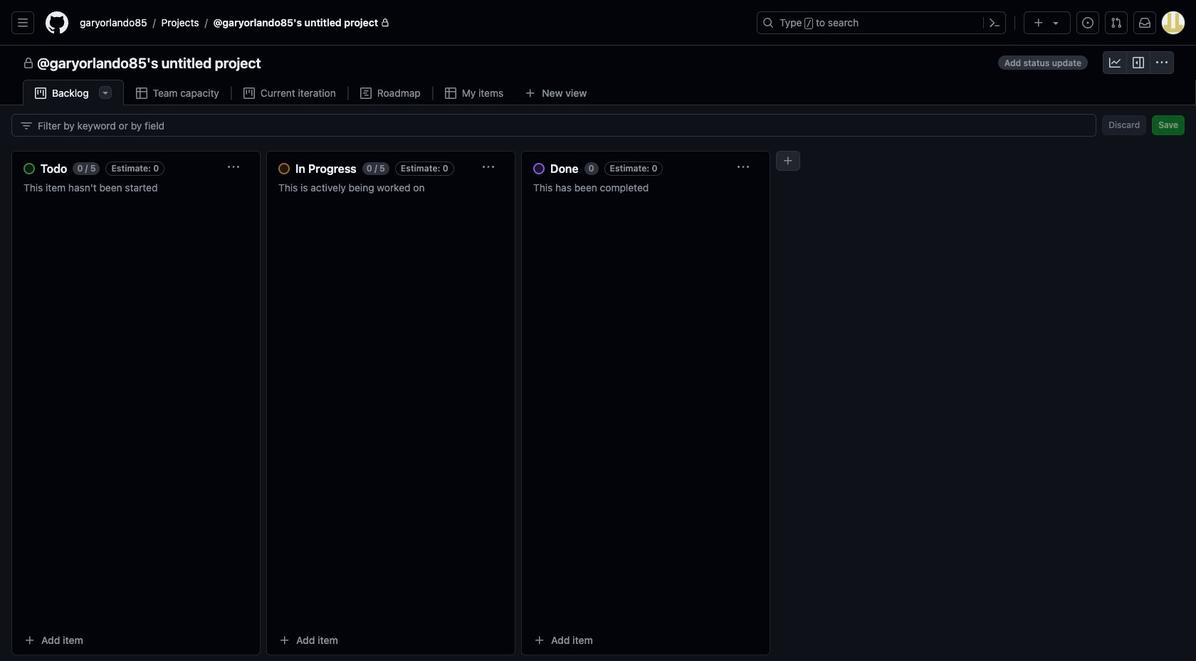 Task type: locate. For each thing, give the bounding box(es) containing it.
issue opened image
[[1083, 17, 1094, 28]]

lock image
[[381, 19, 390, 27]]

plus image
[[1034, 17, 1045, 28]]

tab list
[[23, 80, 619, 106]]

list
[[74, 11, 749, 34]]

sc 9kayk9 0 image
[[1110, 57, 1121, 68], [136, 88, 147, 99], [244, 88, 255, 99], [360, 88, 372, 99], [21, 120, 32, 131]]

view options for backlog image
[[99, 87, 111, 98]]

sc 9kayk9 0 image
[[1134, 57, 1145, 68], [1157, 57, 1168, 68], [23, 58, 34, 69], [35, 88, 46, 99], [445, 88, 456, 99]]

tab panel
[[0, 105, 1197, 662]]



Task type: vqa. For each thing, say whether or not it's contained in the screenshot.
the All repositories
no



Task type: describe. For each thing, give the bounding box(es) containing it.
command palette image
[[990, 17, 1001, 28]]

Filter by keyword or by field field
[[38, 115, 1085, 136]]

sc 9kayk9 0 image inside view filters 'region'
[[21, 120, 32, 131]]

notifications image
[[1140, 17, 1151, 28]]

triangle down image
[[1051, 17, 1062, 28]]

project navigation
[[0, 46, 1197, 80]]

git pull request image
[[1111, 17, 1123, 28]]

view filters region
[[11, 114, 1186, 137]]

sc 9kayk9 0 image inside project navigation
[[1110, 57, 1121, 68]]

homepage image
[[46, 11, 68, 34]]



